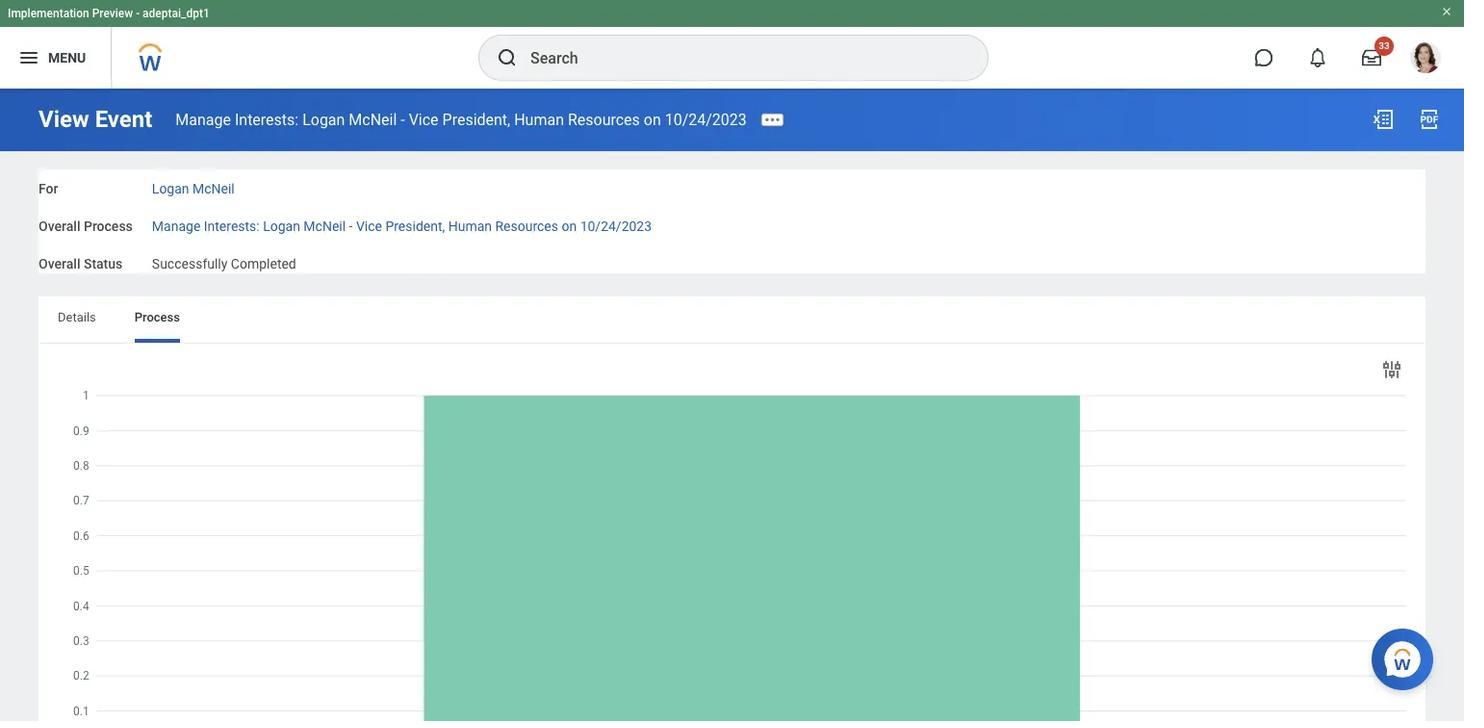 Task type: describe. For each thing, give the bounding box(es) containing it.
export to excel image
[[1372, 108, 1395, 131]]

successfully
[[152, 256, 228, 271]]

manage interests: logan mcneil - vice president, human resources on 10/24/2023 link for process
[[152, 214, 652, 234]]

implementation preview -   adeptai_dpt1
[[8, 7, 210, 20]]

menu button
[[0, 27, 111, 89]]

interests: for process
[[204, 218, 260, 234]]

33
[[1379, 40, 1390, 51]]

configure and view chart data image
[[1381, 358, 1404, 382]]

manage interests: logan mcneil - vice president, human resources on 10/24/2023 link for event
[[176, 110, 747, 129]]

resources for overall process
[[495, 218, 558, 234]]

- inside menu banner
[[136, 7, 140, 20]]

logan mcneil link
[[152, 177, 235, 196]]

human for view event
[[514, 110, 564, 129]]

overall status element
[[152, 244, 296, 273]]

10/24/2023 for event
[[665, 110, 747, 129]]

overall for overall status
[[39, 256, 80, 271]]

manage for process
[[152, 218, 201, 234]]

Search Workday  search field
[[531, 37, 948, 79]]

mcneil inside logan mcneil link
[[193, 181, 235, 196]]

mcneil for process
[[304, 218, 346, 234]]

33 button
[[1351, 37, 1394, 79]]

manage interests: logan mcneil - vice president, human resources on 10/24/2023 for overall process
[[152, 218, 652, 234]]

view event
[[39, 106, 152, 133]]

notifications large image
[[1309, 48, 1328, 67]]

menu
[[48, 50, 86, 65]]

vice for overall process
[[356, 218, 382, 234]]

overall status
[[39, 256, 123, 271]]



Task type: locate. For each thing, give the bounding box(es) containing it.
1 horizontal spatial 10/24/2023
[[665, 110, 747, 129]]

1 horizontal spatial process
[[135, 310, 180, 325]]

overall left status
[[39, 256, 80, 271]]

10/24/2023 for process
[[580, 218, 652, 234]]

0 vertical spatial interests:
[[235, 110, 299, 129]]

0 horizontal spatial human
[[448, 218, 492, 234]]

justify image
[[17, 46, 40, 69]]

overall
[[39, 218, 80, 234], [39, 256, 80, 271]]

resources
[[568, 110, 640, 129], [495, 218, 558, 234]]

1 horizontal spatial vice
[[409, 110, 439, 129]]

process
[[84, 218, 133, 234], [135, 310, 180, 325]]

on for event
[[644, 110, 661, 129]]

logan
[[302, 110, 345, 129], [152, 181, 189, 196], [263, 218, 300, 234]]

1 vertical spatial logan
[[152, 181, 189, 196]]

manage for event
[[176, 110, 231, 129]]

1 vertical spatial president,
[[386, 218, 445, 234]]

overall for overall process
[[39, 218, 80, 234]]

0 vertical spatial mcneil
[[349, 110, 397, 129]]

process up status
[[84, 218, 133, 234]]

on
[[644, 110, 661, 129], [562, 218, 577, 234]]

0 horizontal spatial resources
[[495, 218, 558, 234]]

profile logan mcneil image
[[1411, 42, 1441, 77]]

0 vertical spatial human
[[514, 110, 564, 129]]

0 horizontal spatial process
[[84, 218, 133, 234]]

human for overall process
[[448, 218, 492, 234]]

manage up successfully
[[152, 218, 201, 234]]

manage up logan mcneil link on the top of the page
[[176, 110, 231, 129]]

view printable version (pdf) image
[[1418, 108, 1441, 131]]

vice for view event
[[409, 110, 439, 129]]

2 horizontal spatial mcneil
[[349, 110, 397, 129]]

2 vertical spatial mcneil
[[304, 218, 346, 234]]

0 vertical spatial manage interests: logan mcneil - vice president, human resources on 10/24/2023 link
[[176, 110, 747, 129]]

close environment banner image
[[1441, 6, 1453, 17]]

0 vertical spatial logan
[[302, 110, 345, 129]]

preview
[[92, 7, 133, 20]]

1 horizontal spatial logan
[[263, 218, 300, 234]]

0 vertical spatial -
[[136, 7, 140, 20]]

on for process
[[562, 218, 577, 234]]

event
[[95, 106, 152, 133]]

adeptai_dpt1
[[143, 7, 210, 20]]

1 vertical spatial interests:
[[204, 218, 260, 234]]

mcneil for event
[[349, 110, 397, 129]]

president, for event
[[442, 110, 511, 129]]

0 horizontal spatial logan
[[152, 181, 189, 196]]

1 horizontal spatial human
[[514, 110, 564, 129]]

manage
[[176, 110, 231, 129], [152, 218, 201, 234]]

1 vertical spatial 10/24/2023
[[580, 218, 652, 234]]

1 vertical spatial on
[[562, 218, 577, 234]]

1 horizontal spatial mcneil
[[304, 218, 346, 234]]

logan for overall process
[[263, 218, 300, 234]]

0 vertical spatial on
[[644, 110, 661, 129]]

0 vertical spatial manage
[[176, 110, 231, 129]]

tab list
[[39, 297, 1426, 343]]

for
[[39, 181, 58, 196]]

1 vertical spatial human
[[448, 218, 492, 234]]

-
[[136, 7, 140, 20], [401, 110, 405, 129], [349, 218, 353, 234]]

manage interests: logan mcneil - vice president, human resources on 10/24/2023 link
[[176, 110, 747, 129], [152, 214, 652, 234]]

0 vertical spatial process
[[84, 218, 133, 234]]

process down successfully
[[135, 310, 180, 325]]

1 vertical spatial resources
[[495, 218, 558, 234]]

mcneil
[[349, 110, 397, 129], [193, 181, 235, 196], [304, 218, 346, 234]]

search image
[[496, 46, 519, 69]]

1 horizontal spatial on
[[644, 110, 661, 129]]

resources inside manage interests: logan mcneil - vice president, human resources on 10/24/2023 link
[[495, 218, 558, 234]]

tab list inside view event main content
[[39, 297, 1426, 343]]

vice
[[409, 110, 439, 129], [356, 218, 382, 234]]

logan mcneil
[[152, 181, 235, 196]]

0 vertical spatial 10/24/2023
[[665, 110, 747, 129]]

details
[[58, 310, 96, 325]]

0 vertical spatial vice
[[409, 110, 439, 129]]

status
[[84, 256, 123, 271]]

0 vertical spatial president,
[[442, 110, 511, 129]]

1 vertical spatial -
[[401, 110, 405, 129]]

- for view event
[[401, 110, 405, 129]]

inbox large image
[[1362, 48, 1382, 67]]

2 horizontal spatial logan
[[302, 110, 345, 129]]

logan inside logan mcneil link
[[152, 181, 189, 196]]

view
[[39, 106, 89, 133]]

0 horizontal spatial 10/24/2023
[[580, 218, 652, 234]]

1 vertical spatial overall
[[39, 256, 80, 271]]

1 vertical spatial vice
[[356, 218, 382, 234]]

0 vertical spatial manage interests: logan mcneil - vice president, human resources on 10/24/2023
[[176, 110, 747, 129]]

- for overall process
[[349, 218, 353, 234]]

2 vertical spatial logan
[[263, 218, 300, 234]]

0 horizontal spatial on
[[562, 218, 577, 234]]

president, for process
[[386, 218, 445, 234]]

overall process
[[39, 218, 133, 234]]

interests: for event
[[235, 110, 299, 129]]

successfully completed
[[152, 256, 296, 271]]

0 horizontal spatial mcneil
[[193, 181, 235, 196]]

manage interests: logan mcneil - vice president, human resources on 10/24/2023 for view event
[[176, 110, 747, 129]]

president,
[[442, 110, 511, 129], [386, 218, 445, 234]]

tab list containing details
[[39, 297, 1426, 343]]

interests: inside manage interests: logan mcneil - vice president, human resources on 10/24/2023 link
[[204, 218, 260, 234]]

overall down for
[[39, 218, 80, 234]]

0 horizontal spatial vice
[[356, 218, 382, 234]]

1 vertical spatial process
[[135, 310, 180, 325]]

completed
[[231, 256, 296, 271]]

1 vertical spatial manage interests: logan mcneil - vice president, human resources on 10/24/2023 link
[[152, 214, 652, 234]]

0 vertical spatial resources
[[568, 110, 640, 129]]

manage interests: logan mcneil - vice president, human resources on 10/24/2023
[[176, 110, 747, 129], [152, 218, 652, 234]]

process inside tab list
[[135, 310, 180, 325]]

menu banner
[[0, 0, 1465, 89]]

1 vertical spatial mcneil
[[193, 181, 235, 196]]

1 horizontal spatial resources
[[568, 110, 640, 129]]

2 vertical spatial -
[[349, 218, 353, 234]]

1 horizontal spatial -
[[349, 218, 353, 234]]

mcneil inside manage interests: logan mcneil - vice president, human resources on 10/24/2023 link
[[304, 218, 346, 234]]

resources for view event
[[568, 110, 640, 129]]

implementation
[[8, 7, 89, 20]]

logan for view event
[[302, 110, 345, 129]]

0 vertical spatial overall
[[39, 218, 80, 234]]

2 horizontal spatial -
[[401, 110, 405, 129]]

human
[[514, 110, 564, 129], [448, 218, 492, 234]]

view event main content
[[0, 89, 1465, 721]]

1 vertical spatial manage interests: logan mcneil - vice president, human resources on 10/24/2023
[[152, 218, 652, 234]]

1 overall from the top
[[39, 218, 80, 234]]

10/24/2023
[[665, 110, 747, 129], [580, 218, 652, 234]]

interests:
[[235, 110, 299, 129], [204, 218, 260, 234]]

1 vertical spatial manage
[[152, 218, 201, 234]]

2 overall from the top
[[39, 256, 80, 271]]

logan inside manage interests: logan mcneil - vice president, human resources on 10/24/2023 link
[[263, 218, 300, 234]]

0 horizontal spatial -
[[136, 7, 140, 20]]



Task type: vqa. For each thing, say whether or not it's contained in the screenshot.
perspective image
no



